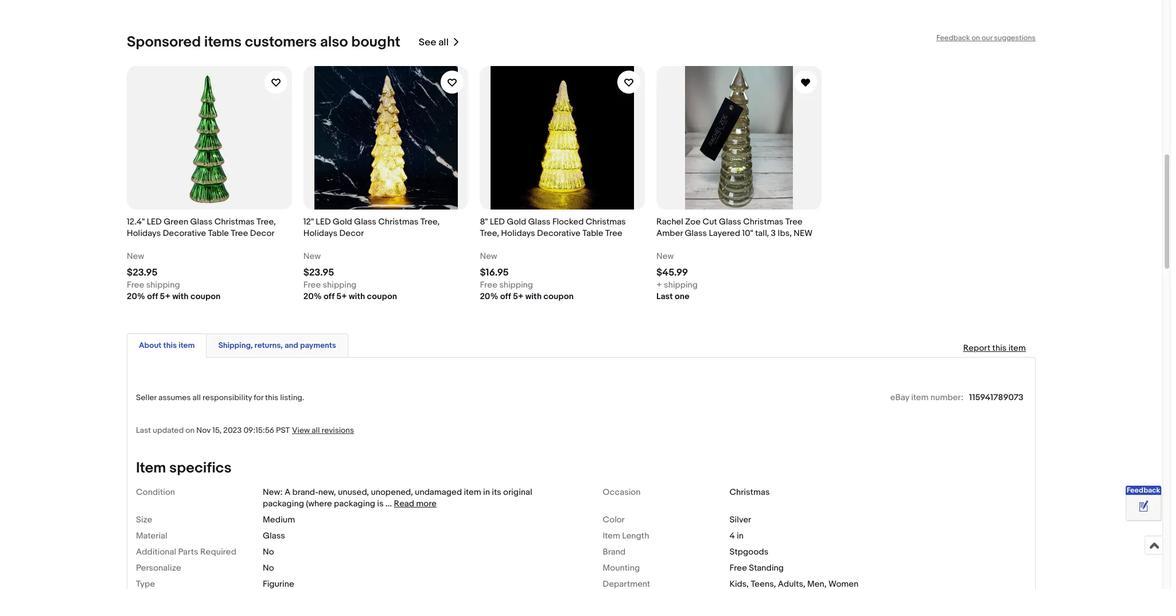 Task type: vqa. For each thing, say whether or not it's contained in the screenshot.


Task type: describe. For each thing, give the bounding box(es) containing it.
tree inside rachel zoe cut glass christmas tree amber glass layered 10" tall, 3 lbs, new
[[786, 217, 803, 227]]

for
[[254, 393, 264, 403]]

feedback on our suggestions
[[937, 33, 1036, 43]]

$45.99
[[657, 267, 689, 279]]

see all
[[419, 37, 449, 48]]

its
[[492, 487, 502, 498]]

off for holidays
[[500, 291, 511, 302]]

new: a brand-new, unused, unopened, undamaged item in its original packaging (where packaging is ...
[[263, 487, 533, 509]]

20% for 12" led gold glass christmas tree, holidays decor
[[304, 291, 322, 302]]

new $45.99 + shipping last one
[[657, 251, 698, 302]]

new for rachel zoe cut glass christmas tree amber glass layered 10" tall, 3 lbs, new
[[657, 251, 674, 262]]

seller assumes all responsibility for this listing.
[[136, 393, 305, 403]]

led for 8"
[[490, 217, 505, 227]]

is
[[377, 499, 384, 509]]

responsibility
[[203, 393, 252, 403]]

with for decorative
[[172, 291, 189, 302]]

holidays for 12"
[[304, 228, 338, 239]]

color
[[603, 515, 625, 526]]

table inside "8" led gold glass flocked christmas tree, holidays decorative table tree"
[[583, 228, 604, 239]]

with for holidays
[[526, 291, 542, 302]]

+
[[657, 280, 662, 291]]

christmas for rachel zoe cut glass christmas tree amber glass layered 10" tall, 3 lbs, new
[[744, 217, 784, 227]]

this for report
[[993, 343, 1007, 354]]

decorative inside "8" led gold glass flocked christmas tree, holidays decorative table tree"
[[537, 228, 581, 239]]

item for item length
[[603, 531, 621, 542]]

tall,
[[756, 228, 770, 239]]

required
[[200, 547, 236, 558]]

2023
[[223, 426, 242, 435]]

about this item button
[[139, 340, 195, 351]]

a
[[285, 487, 291, 498]]

no for additional parts required
[[263, 547, 274, 558]]

20% off 5+ with coupon text field
[[480, 291, 574, 303]]

20% for 12.4" led green glass christmas tree, holidays decorative table tree decor
[[127, 291, 145, 302]]

read more
[[394, 499, 437, 509]]

new $23.95 free shipping 20% off 5+ with coupon for decorative
[[127, 251, 221, 302]]

off for decor
[[324, 291, 335, 302]]

read more button
[[394, 499, 437, 509]]

green
[[164, 217, 188, 227]]

rachel zoe cut glass christmas tree amber glass layered 10" tall, 3 lbs, new
[[657, 217, 813, 239]]

about this item
[[139, 341, 195, 350]]

5+ for decor
[[337, 291, 347, 302]]

new for 12" led gold glass christmas tree, holidays decor
[[304, 251, 321, 262]]

holidays inside "8" led gold glass flocked christmas tree, holidays decorative table tree"
[[501, 228, 536, 239]]

silver
[[730, 515, 752, 526]]

free shipping text field for decor
[[304, 280, 357, 291]]

15,
[[213, 426, 222, 435]]

more
[[416, 499, 437, 509]]

tree, inside "8" led gold glass flocked christmas tree, holidays decorative table tree"
[[480, 228, 500, 239]]

last updated on nov 15, 2023 09:15:56 pst view all revisions
[[136, 426, 354, 435]]

feedback for feedback
[[1128, 486, 1161, 495]]

material
[[136, 531, 167, 542]]

medium
[[263, 515, 295, 526]]

free for 12" led gold glass christmas tree, holidays decor
[[304, 280, 321, 291]]

$16.95 text field
[[480, 267, 509, 279]]

table inside 12.4" led green glass christmas tree, holidays decorative table tree decor
[[208, 228, 229, 239]]

shipping for decorative
[[146, 280, 180, 291]]

feedback for feedback on our suggestions
[[937, 33, 971, 43]]

report this item
[[964, 343, 1027, 354]]

$23.95 text field for 12.4" led green glass christmas tree, holidays decorative table tree decor
[[127, 267, 158, 279]]

$16.95
[[480, 267, 509, 279]]

shipping for glass
[[664, 280, 698, 291]]

ebay
[[891, 392, 910, 403]]

returns,
[[255, 341, 283, 350]]

1 vertical spatial last
[[136, 426, 151, 435]]

gold for $16.95
[[507, 217, 527, 227]]

tree, for 12.4" led green glass christmas tree, holidays decorative table tree decor
[[257, 217, 276, 227]]

led for 12.4"
[[147, 217, 162, 227]]

12.4" led green glass christmas tree, holidays decorative table tree decor
[[127, 217, 276, 239]]

shipping for decor
[[323, 280, 357, 291]]

ebay item number: 115941789073
[[891, 392, 1024, 403]]

shipping, returns, and payments button
[[218, 340, 336, 351]]

bought
[[352, 33, 401, 51]]

coupon for holidays
[[544, 291, 574, 302]]

view all revisions link
[[290, 425, 354, 436]]

+ shipping text field
[[657, 280, 698, 291]]

christmas for 12" led gold glass christmas tree, holidays decor
[[379, 217, 419, 227]]

item inside 'button'
[[179, 341, 195, 350]]

free for 8" led gold glass flocked christmas tree, holidays decorative table tree
[[480, 280, 498, 291]]

2 packaging from the left
[[334, 499, 375, 509]]

additional parts required
[[136, 547, 236, 558]]

coupon for decor
[[367, 291, 397, 302]]

1 vertical spatial all
[[193, 393, 201, 403]]

christmas for 12.4" led green glass christmas tree, holidays decorative table tree decor
[[215, 217, 255, 227]]

free shipping text field for decorative
[[127, 280, 180, 291]]

updated
[[153, 426, 184, 435]]

new for 8" led gold glass flocked christmas tree, holidays decorative table tree
[[480, 251, 498, 262]]

items
[[204, 33, 242, 51]]

0 vertical spatial on
[[972, 33, 981, 43]]

new text field for $45.99
[[657, 251, 674, 263]]

new
[[794, 228, 813, 239]]

item right report
[[1009, 343, 1027, 354]]

gold for $23.95
[[333, 217, 352, 227]]

free shipping text field for holidays
[[480, 280, 533, 291]]

tab list containing about this item
[[127, 331, 1036, 358]]

09:15:56
[[244, 426, 274, 435]]

shipping, returns, and payments
[[218, 341, 336, 350]]

12.4"
[[127, 217, 145, 227]]

brand-
[[293, 487, 319, 498]]

8" led gold glass flocked christmas tree, holidays decorative table tree
[[480, 217, 626, 239]]

4 in
[[730, 531, 744, 542]]

5+ for holidays
[[513, 291, 524, 302]]

1 packaging from the left
[[263, 499, 304, 509]]

12"
[[304, 217, 314, 227]]

cut
[[703, 217, 718, 227]]

new $16.95 free shipping 20% off 5+ with coupon
[[480, 251, 574, 302]]

decor inside 12" led gold glass christmas tree, holidays decor
[[340, 228, 364, 239]]

new,
[[319, 487, 336, 498]]

in inside new: a brand-new, unused, unopened, undamaged item in its original packaging (where packaging is ...
[[484, 487, 490, 498]]

our
[[982, 33, 993, 43]]

glass for decor
[[354, 217, 377, 227]]

shipping,
[[218, 341, 253, 350]]

free standing
[[730, 563, 784, 574]]

pst
[[276, 426, 290, 435]]

$45.99 text field
[[657, 267, 689, 279]]

original
[[504, 487, 533, 498]]



Task type: locate. For each thing, give the bounding box(es) containing it.
0 horizontal spatial feedback
[[937, 33, 971, 43]]

0 horizontal spatial decorative
[[163, 228, 206, 239]]

1 vertical spatial on
[[186, 426, 195, 435]]

and
[[285, 341, 298, 350]]

2 horizontal spatial holidays
[[501, 228, 536, 239]]

1 horizontal spatial 20%
[[304, 291, 322, 302]]

listing.
[[280, 393, 305, 403]]

0 horizontal spatial this
[[163, 341, 177, 350]]

2 new from the left
[[304, 251, 321, 262]]

0 horizontal spatial last
[[136, 426, 151, 435]]

0 vertical spatial in
[[484, 487, 490, 498]]

item specifics
[[136, 459, 232, 477]]

all right the see
[[439, 37, 449, 48]]

glass inside "8" led gold glass flocked christmas tree, holidays decorative table tree"
[[529, 217, 551, 227]]

payments
[[300, 341, 336, 350]]

20%
[[127, 291, 145, 302], [304, 291, 322, 302], [480, 291, 499, 302]]

coupon inside new $16.95 free shipping 20% off 5+ with coupon
[[544, 291, 574, 302]]

20% up about
[[127, 291, 145, 302]]

1 horizontal spatial off
[[324, 291, 335, 302]]

0 horizontal spatial in
[[484, 487, 490, 498]]

New text field
[[480, 251, 498, 263], [657, 251, 674, 263]]

2 horizontal spatial coupon
[[544, 291, 574, 302]]

3
[[771, 228, 776, 239]]

new $23.95 free shipping 20% off 5+ with coupon for decor
[[304, 251, 397, 302]]

this right report
[[993, 343, 1007, 354]]

2 shipping from the left
[[323, 280, 357, 291]]

this right about
[[163, 341, 177, 350]]

holidays inside 12" led gold glass christmas tree, holidays decor
[[304, 228, 338, 239]]

led right 12"
[[316, 217, 331, 227]]

20% off 5+ with coupon text field for decor
[[304, 291, 397, 303]]

New text field
[[127, 251, 144, 263], [304, 251, 321, 263]]

1 horizontal spatial decorative
[[537, 228, 581, 239]]

all right view
[[312, 426, 320, 435]]

new text field for 12" led gold glass christmas tree, holidays decor
[[304, 251, 321, 263]]

0 horizontal spatial $23.95 text field
[[127, 267, 158, 279]]

number:
[[931, 392, 964, 403]]

off down $16.95
[[500, 291, 511, 302]]

2 holidays from the left
[[304, 228, 338, 239]]

packaging
[[263, 499, 304, 509], [334, 499, 375, 509]]

coupon
[[191, 291, 221, 302], [367, 291, 397, 302], [544, 291, 574, 302]]

1 table from the left
[[208, 228, 229, 239]]

item
[[179, 341, 195, 350], [1009, 343, 1027, 354], [912, 392, 929, 403], [464, 487, 482, 498]]

20% inside new $16.95 free shipping 20% off 5+ with coupon
[[480, 291, 499, 302]]

see
[[419, 37, 437, 48]]

christmas inside 12.4" led green glass christmas tree, holidays decorative table tree decor
[[215, 217, 255, 227]]

item inside new: a brand-new, unused, unopened, undamaged item in its original packaging (where packaging is ...
[[464, 487, 482, 498]]

3 led from the left
[[490, 217, 505, 227]]

2 table from the left
[[583, 228, 604, 239]]

gold inside "8" led gold glass flocked christmas tree, holidays decorative table tree"
[[507, 217, 527, 227]]

1 new text field from the left
[[480, 251, 498, 263]]

christmas inside rachel zoe cut glass christmas tree amber glass layered 10" tall, 3 lbs, new
[[744, 217, 784, 227]]

0 horizontal spatial new text field
[[480, 251, 498, 263]]

2 new text field from the left
[[657, 251, 674, 263]]

1 horizontal spatial packaging
[[334, 499, 375, 509]]

free for 12.4" led green glass christmas tree, holidays decorative table tree decor
[[127, 280, 144, 291]]

view
[[292, 426, 310, 435]]

flocked
[[553, 217, 584, 227]]

1 new text field from the left
[[127, 251, 144, 263]]

christmas
[[215, 217, 255, 227], [379, 217, 419, 227], [586, 217, 626, 227], [744, 217, 784, 227], [730, 487, 770, 498]]

led inside "8" led gold glass flocked christmas tree, holidays decorative table tree"
[[490, 217, 505, 227]]

shipping inside new $45.99 + shipping last one
[[664, 280, 698, 291]]

in right "4"
[[737, 531, 744, 542]]

1 holidays from the left
[[127, 228, 161, 239]]

$23.95 text field down 12"
[[304, 267, 334, 279]]

1 horizontal spatial holidays
[[304, 228, 338, 239]]

3 off from the left
[[500, 291, 511, 302]]

1 free shipping text field from the left
[[127, 280, 180, 291]]

20% down $16.95 text field on the left top of the page
[[480, 291, 499, 302]]

0 horizontal spatial on
[[186, 426, 195, 435]]

5+ for decorative
[[160, 291, 171, 302]]

1 coupon from the left
[[191, 291, 221, 302]]

2 with from the left
[[349, 291, 365, 302]]

item for item specifics
[[136, 459, 166, 477]]

unused,
[[338, 487, 369, 498]]

with for decor
[[349, 291, 365, 302]]

led for 12"
[[316, 217, 331, 227]]

$23.95
[[127, 267, 158, 279], [304, 267, 334, 279]]

2 free shipping text field from the left
[[304, 280, 357, 291]]

1 horizontal spatial feedback
[[1128, 486, 1161, 495]]

3 coupon from the left
[[544, 291, 574, 302]]

decorative down green
[[163, 228, 206, 239]]

parts
[[178, 547, 198, 558]]

condition
[[136, 487, 175, 498]]

led inside 12.4" led green glass christmas tree, holidays decorative table tree decor
[[147, 217, 162, 227]]

glass for holidays
[[529, 217, 551, 227]]

new text field down 12"
[[304, 251, 321, 263]]

brand
[[603, 547, 626, 558]]

personalize
[[136, 563, 181, 574]]

packaging down unused,
[[334, 499, 375, 509]]

holidays inside 12.4" led green glass christmas tree, holidays decorative table tree decor
[[127, 228, 161, 239]]

1 horizontal spatial $23.95
[[304, 267, 334, 279]]

unopened,
[[371, 487, 413, 498]]

off up payments
[[324, 291, 335, 302]]

2 no from the top
[[263, 563, 274, 574]]

20% off 5+ with coupon text field for decorative
[[127, 291, 221, 303]]

glass down zoe
[[685, 228, 708, 239]]

0 vertical spatial all
[[439, 37, 449, 48]]

1 horizontal spatial item
[[603, 531, 621, 542]]

tree, left 8"
[[421, 217, 440, 227]]

3 new from the left
[[480, 251, 498, 262]]

new $23.95 free shipping 20% off 5+ with coupon down 12" led gold glass christmas tree, holidays decor
[[304, 251, 397, 302]]

0 horizontal spatial free shipping text field
[[127, 280, 180, 291]]

this right for
[[265, 393, 279, 403]]

20% for 8" led gold glass flocked christmas tree, holidays decorative table tree
[[480, 291, 499, 302]]

0 vertical spatial no
[[263, 547, 274, 558]]

on left nov
[[186, 426, 195, 435]]

tree,
[[257, 217, 276, 227], [421, 217, 440, 227], [480, 228, 500, 239]]

1 horizontal spatial this
[[265, 393, 279, 403]]

in left its
[[484, 487, 490, 498]]

glass right green
[[190, 217, 213, 227]]

$23.95 text field down 12.4"
[[127, 267, 158, 279]]

shipping inside new $16.95 free shipping 20% off 5+ with coupon
[[500, 280, 533, 291]]

1 vertical spatial no
[[263, 563, 274, 574]]

1 20% off 5+ with coupon text field from the left
[[127, 291, 221, 303]]

2 horizontal spatial led
[[490, 217, 505, 227]]

20% up payments
[[304, 291, 322, 302]]

1 $23.95 text field from the left
[[127, 267, 158, 279]]

1 5+ from the left
[[160, 291, 171, 302]]

$23.95 for 12" led gold glass christmas tree, holidays decor
[[304, 267, 334, 279]]

2 off from the left
[[324, 291, 335, 302]]

glass inside 12.4" led green glass christmas tree, holidays decorative table tree decor
[[190, 217, 213, 227]]

coupon for decorative
[[191, 291, 221, 302]]

decorative down flocked
[[537, 228, 581, 239]]

item right ebay
[[912, 392, 929, 403]]

1 20% from the left
[[127, 291, 145, 302]]

1 horizontal spatial free shipping text field
[[304, 280, 357, 291]]

holidays up new $16.95 free shipping 20% off 5+ with coupon
[[501, 228, 536, 239]]

glass up the layered
[[720, 217, 742, 227]]

2 decorative from the left
[[537, 228, 581, 239]]

3 shipping from the left
[[500, 280, 533, 291]]

4 shipping from the left
[[664, 280, 698, 291]]

12" led gold glass christmas tree, holidays decor
[[304, 217, 440, 239]]

gold right 12"
[[333, 217, 352, 227]]

1 led from the left
[[147, 217, 162, 227]]

specifics
[[169, 459, 232, 477]]

nov
[[197, 426, 211, 435]]

1 horizontal spatial table
[[583, 228, 604, 239]]

revisions
[[322, 426, 354, 435]]

new:
[[263, 487, 283, 498]]

2 5+ from the left
[[337, 291, 347, 302]]

1 horizontal spatial led
[[316, 217, 331, 227]]

on left our in the top of the page
[[972, 33, 981, 43]]

rachel
[[657, 217, 684, 227]]

20% off 5+ with coupon text field
[[127, 291, 221, 303], [304, 291, 397, 303]]

new text field for $16.95
[[480, 251, 498, 263]]

glass inside 12" led gold glass christmas tree, holidays decor
[[354, 217, 377, 227]]

0 horizontal spatial tree,
[[257, 217, 276, 227]]

last inside new $45.99 + shipping last one
[[657, 291, 673, 302]]

2 coupon from the left
[[367, 291, 397, 302]]

gold inside 12" led gold glass christmas tree, holidays decor
[[333, 217, 352, 227]]

gold right 8"
[[507, 217, 527, 227]]

1 new from the left
[[127, 251, 144, 262]]

new up $45.99 text box
[[657, 251, 674, 262]]

glass right 12"
[[354, 217, 377, 227]]

See all text field
[[419, 37, 449, 48]]

tree inside "8" led gold glass flocked christmas tree, holidays decorative table tree"
[[606, 228, 623, 239]]

holidays for 12.4"
[[127, 228, 161, 239]]

new inside new $45.99 + shipping last one
[[657, 251, 674, 262]]

0 horizontal spatial $23.95
[[127, 267, 158, 279]]

new
[[127, 251, 144, 262], [304, 251, 321, 262], [480, 251, 498, 262], [657, 251, 674, 262]]

8"
[[480, 217, 488, 227]]

size
[[136, 515, 152, 526]]

$23.95 down 12"
[[304, 267, 334, 279]]

decorative inside 12.4" led green glass christmas tree, holidays decorative table tree decor
[[163, 228, 206, 239]]

glass left flocked
[[529, 217, 551, 227]]

1 $23.95 from the left
[[127, 267, 158, 279]]

2 horizontal spatial 5+
[[513, 291, 524, 302]]

1 horizontal spatial new text field
[[304, 251, 321, 263]]

115941789073
[[970, 392, 1024, 403]]

last down +
[[657, 291, 673, 302]]

sponsored items customers also bought
[[127, 33, 401, 51]]

tree, down 8"
[[480, 228, 500, 239]]

tree, inside 12.4" led green glass christmas tree, holidays decorative table tree decor
[[257, 217, 276, 227]]

0 horizontal spatial item
[[136, 459, 166, 477]]

4 new from the left
[[657, 251, 674, 262]]

holidays down 12.4"
[[127, 228, 161, 239]]

see all link
[[419, 33, 460, 51]]

1 horizontal spatial 20% off 5+ with coupon text field
[[304, 291, 397, 303]]

glass down medium at bottom left
[[263, 531, 285, 542]]

2 $23.95 text field from the left
[[304, 267, 334, 279]]

glass for decorative
[[190, 217, 213, 227]]

0 horizontal spatial led
[[147, 217, 162, 227]]

1 decor from the left
[[250, 228, 275, 239]]

2 horizontal spatial this
[[993, 343, 1007, 354]]

$23.95 text field
[[127, 267, 158, 279], [304, 267, 334, 279]]

1 gold from the left
[[333, 217, 352, 227]]

0 horizontal spatial table
[[208, 228, 229, 239]]

this for about
[[163, 341, 177, 350]]

0 vertical spatial last
[[657, 291, 673, 302]]

in
[[484, 487, 490, 498], [737, 531, 744, 542]]

off inside new $16.95 free shipping 20% off 5+ with coupon
[[500, 291, 511, 302]]

new $23.95 free shipping 20% off 5+ with coupon
[[127, 251, 221, 302], [304, 251, 397, 302]]

new text field up $16.95 text field on the left top of the page
[[480, 251, 498, 263]]

0 horizontal spatial tree
[[231, 228, 248, 239]]

1 horizontal spatial tree,
[[421, 217, 440, 227]]

2 gold from the left
[[507, 217, 527, 227]]

0 horizontal spatial 20% off 5+ with coupon text field
[[127, 291, 221, 303]]

0 horizontal spatial gold
[[333, 217, 352, 227]]

2 vertical spatial all
[[312, 426, 320, 435]]

10"
[[743, 228, 754, 239]]

standing
[[749, 563, 784, 574]]

led right 8"
[[490, 217, 505, 227]]

item up "condition" on the left bottom of the page
[[136, 459, 166, 477]]

new text field up $45.99 text box
[[657, 251, 674, 263]]

led inside 12" led gold glass christmas tree, holidays decor
[[316, 217, 331, 227]]

2 $23.95 from the left
[[304, 267, 334, 279]]

holidays down 12"
[[304, 228, 338, 239]]

0 horizontal spatial new text field
[[127, 251, 144, 263]]

$23.95 down 12.4"
[[127, 267, 158, 279]]

layered
[[709, 228, 741, 239]]

3 20% from the left
[[480, 291, 499, 302]]

5+
[[160, 291, 171, 302], [337, 291, 347, 302], [513, 291, 524, 302]]

Free shipping text field
[[127, 280, 180, 291], [304, 280, 357, 291], [480, 280, 533, 291]]

length
[[623, 531, 650, 542]]

2 led from the left
[[316, 217, 331, 227]]

undamaged
[[415, 487, 462, 498]]

with inside new $16.95 free shipping 20% off 5+ with coupon
[[526, 291, 542, 302]]

1 horizontal spatial in
[[737, 531, 744, 542]]

on
[[972, 33, 981, 43], [186, 426, 195, 435]]

Last one text field
[[657, 291, 690, 303]]

5+ inside new $16.95 free shipping 20% off 5+ with coupon
[[513, 291, 524, 302]]

1 shipping from the left
[[146, 280, 180, 291]]

2 new $23.95 free shipping 20% off 5+ with coupon from the left
[[304, 251, 397, 302]]

christmas inside 12" led gold glass christmas tree, holidays decor
[[379, 217, 419, 227]]

new text field for 12.4" led green glass christmas tree, holidays decorative table tree decor
[[127, 251, 144, 263]]

off for decorative
[[147, 291, 158, 302]]

2 horizontal spatial with
[[526, 291, 542, 302]]

2 horizontal spatial off
[[500, 291, 511, 302]]

seller
[[136, 393, 157, 403]]

1 decorative from the left
[[163, 228, 206, 239]]

1 new $23.95 free shipping 20% off 5+ with coupon from the left
[[127, 251, 221, 302]]

tree, for 12" led gold glass christmas tree, holidays decor
[[421, 217, 440, 227]]

new text field down 12.4"
[[127, 251, 144, 263]]

0 vertical spatial item
[[136, 459, 166, 477]]

0 horizontal spatial off
[[147, 291, 158, 302]]

0 horizontal spatial decor
[[250, 228, 275, 239]]

report this item link
[[958, 337, 1032, 360]]

1 horizontal spatial gold
[[507, 217, 527, 227]]

3 5+ from the left
[[513, 291, 524, 302]]

1 horizontal spatial new $23.95 free shipping 20% off 5+ with coupon
[[304, 251, 397, 302]]

sponsored
[[127, 33, 201, 51]]

tab list
[[127, 331, 1036, 358]]

2 horizontal spatial free shipping text field
[[480, 280, 533, 291]]

1 horizontal spatial coupon
[[367, 291, 397, 302]]

2 20% from the left
[[304, 291, 322, 302]]

shipping for holidays
[[500, 280, 533, 291]]

led right 12.4"
[[147, 217, 162, 227]]

$23.95 for 12.4" led green glass christmas tree, holidays decorative table tree decor
[[127, 267, 158, 279]]

customers
[[245, 33, 317, 51]]

3 free shipping text field from the left
[[480, 280, 533, 291]]

glass
[[190, 217, 213, 227], [354, 217, 377, 227], [529, 217, 551, 227], [720, 217, 742, 227], [685, 228, 708, 239], [263, 531, 285, 542]]

1 horizontal spatial 5+
[[337, 291, 347, 302]]

one
[[675, 291, 690, 302]]

0 horizontal spatial with
[[172, 291, 189, 302]]

feedback
[[937, 33, 971, 43], [1128, 486, 1161, 495]]

zoe
[[686, 217, 701, 227]]

last left updated on the left of the page
[[136, 426, 151, 435]]

0 vertical spatial feedback
[[937, 33, 971, 43]]

tree, left 12"
[[257, 217, 276, 227]]

new down 12.4"
[[127, 251, 144, 262]]

no for personalize
[[263, 563, 274, 574]]

2 horizontal spatial tree,
[[480, 228, 500, 239]]

read
[[394, 499, 415, 509]]

1 horizontal spatial new text field
[[657, 251, 674, 263]]

2 decor from the left
[[340, 228, 364, 239]]

stpgoods
[[730, 547, 769, 558]]

1 off from the left
[[147, 291, 158, 302]]

1 vertical spatial in
[[737, 531, 744, 542]]

2 20% off 5+ with coupon text field from the left
[[304, 291, 397, 303]]

christmas inside "8" led gold glass flocked christmas tree, holidays decorative table tree"
[[586, 217, 626, 227]]

new down 12"
[[304, 251, 321, 262]]

new $23.95 free shipping 20% off 5+ with coupon down green
[[127, 251, 221, 302]]

1 horizontal spatial last
[[657, 291, 673, 302]]

2 new text field from the left
[[304, 251, 321, 263]]

2 horizontal spatial 20%
[[480, 291, 499, 302]]

0 horizontal spatial 5+
[[160, 291, 171, 302]]

0 horizontal spatial coupon
[[191, 291, 221, 302]]

$23.95 text field for 12" led gold glass christmas tree, holidays decor
[[304, 267, 334, 279]]

this inside 'button'
[[163, 341, 177, 350]]

led
[[147, 217, 162, 227], [316, 217, 331, 227], [490, 217, 505, 227]]

glass for glass
[[720, 217, 742, 227]]

also
[[320, 33, 348, 51]]

holidays
[[127, 228, 161, 239], [304, 228, 338, 239], [501, 228, 536, 239]]

1 horizontal spatial on
[[972, 33, 981, 43]]

off
[[147, 291, 158, 302], [324, 291, 335, 302], [500, 291, 511, 302]]

off up about
[[147, 291, 158, 302]]

1 vertical spatial item
[[603, 531, 621, 542]]

report
[[964, 343, 991, 354]]

free inside new $16.95 free shipping 20% off 5+ with coupon
[[480, 280, 498, 291]]

new inside new $16.95 free shipping 20% off 5+ with coupon
[[480, 251, 498, 262]]

0 horizontal spatial 20%
[[127, 291, 145, 302]]

item right about
[[179, 341, 195, 350]]

occasion
[[603, 487, 641, 498]]

0 horizontal spatial new $23.95 free shipping 20% off 5+ with coupon
[[127, 251, 221, 302]]

2 horizontal spatial tree
[[786, 217, 803, 227]]

item length
[[603, 531, 650, 542]]

1 with from the left
[[172, 291, 189, 302]]

packaging down the a
[[263, 499, 304, 509]]

(where
[[306, 499, 332, 509]]

0 horizontal spatial packaging
[[263, 499, 304, 509]]

1 no from the top
[[263, 547, 274, 558]]

...
[[386, 499, 392, 509]]

item down color
[[603, 531, 621, 542]]

0 horizontal spatial all
[[193, 393, 201, 403]]

1 vertical spatial feedback
[[1128, 486, 1161, 495]]

tree, inside 12" led gold glass christmas tree, holidays decor
[[421, 217, 440, 227]]

tree inside 12.4" led green glass christmas tree, holidays decorative table tree decor
[[231, 228, 248, 239]]

3 with from the left
[[526, 291, 542, 302]]

2 horizontal spatial all
[[439, 37, 449, 48]]

assumes
[[158, 393, 191, 403]]

4
[[730, 531, 735, 542]]

3 holidays from the left
[[501, 228, 536, 239]]

0 horizontal spatial holidays
[[127, 228, 161, 239]]

new up $16.95 text field on the left top of the page
[[480, 251, 498, 262]]

1 horizontal spatial $23.95 text field
[[304, 267, 334, 279]]

new for 12.4" led green glass christmas tree, holidays decorative table tree decor
[[127, 251, 144, 262]]

1 horizontal spatial decor
[[340, 228, 364, 239]]

suggestions
[[995, 33, 1036, 43]]

item left its
[[464, 487, 482, 498]]

free
[[127, 280, 144, 291], [304, 280, 321, 291], [480, 280, 498, 291], [730, 563, 748, 574]]

all right the assumes
[[193, 393, 201, 403]]

decor inside 12.4" led green glass christmas tree, holidays decorative table tree decor
[[250, 228, 275, 239]]

1 horizontal spatial all
[[312, 426, 320, 435]]

1 horizontal spatial tree
[[606, 228, 623, 239]]

1 horizontal spatial with
[[349, 291, 365, 302]]

mounting
[[603, 563, 640, 574]]



